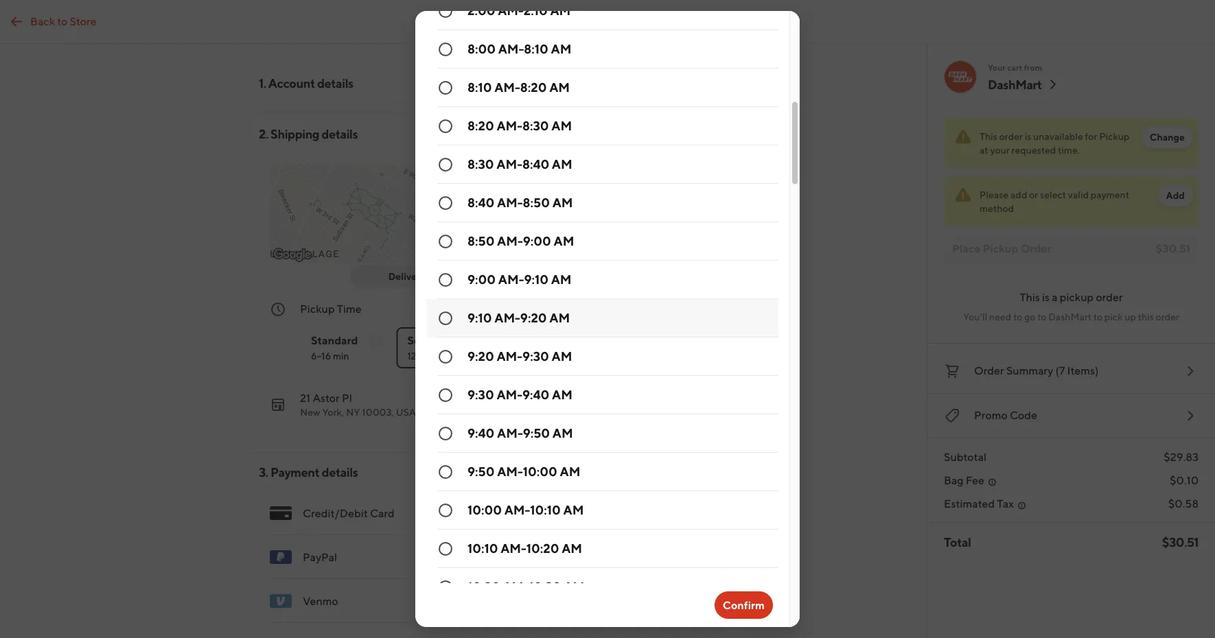 Task type: describe. For each thing, give the bounding box(es) containing it.
schedule time available image for 8:00
[[437, 41, 454, 58]]

for inside this order is unavailable for pickup at your requested time.
[[1085, 131, 1097, 142]]

1 horizontal spatial 12/6 2:20 – 2:40 pm
[[559, 302, 657, 315]]

add
[[1166, 190, 1185, 201]]

order summary (7 items) button
[[944, 360, 1199, 382]]

dashmart link
[[988, 76, 1061, 93]]

change
[[1150, 131, 1185, 143]]

1 horizontal spatial 9:10
[[524, 272, 548, 287]]

promo code
[[974, 409, 1037, 422]]

am for 9:10 am-9:20 am
[[549, 310, 570, 325]]

am for 9:20 am-9:30 am
[[552, 349, 572, 363]]

confirm
[[723, 599, 765, 612]]

later
[[474, 334, 498, 347]]

promo code button
[[944, 405, 1199, 427]]

change button
[[1141, 126, 1193, 148]]

up
[[1125, 311, 1136, 323]]

3. payment
[[259, 465, 319, 479]]

pickup right place
[[983, 242, 1018, 255]]

from
[[1024, 62, 1042, 72]]

0 vertical spatial 9:00
[[523, 233, 551, 248]]

0 vertical spatial 10:20
[[526, 541, 559, 556]]

standard
[[311, 334, 358, 347]]

order summary (7 items)
[[974, 364, 1099, 377]]

10:20 am-10:30 am
[[467, 579, 584, 594]]

york,
[[322, 407, 344, 418]]

0 horizontal spatial 10:10
[[467, 541, 498, 556]]

total
[[944, 535, 971, 550]]

10:10 am-10:20 am
[[467, 541, 582, 556]]

details for 3. payment details
[[322, 465, 358, 479]]

schedule time available image for 8:40
[[437, 195, 454, 211]]

1. account details
[[259, 76, 353, 90]]

0 vertical spatial 8:40
[[522, 157, 549, 171]]

21 astor pl new york,  ny 10003,  usa
[[300, 392, 416, 418]]

bag
[[944, 474, 964, 487]]

confirm button
[[714, 592, 773, 619]]

8:00
[[467, 41, 496, 56]]

9:40 am-9:50 am
[[467, 426, 573, 440]]

pickup
[[1060, 291, 1094, 304]]

0 vertical spatial 2:20 – 2:40 pm
[[583, 302, 657, 315]]

2. shipping details
[[259, 126, 358, 141]]

please
[[980, 189, 1009, 200]]

code
[[1010, 409, 1037, 422]]

you'll
[[963, 311, 987, 323]]

am for 10:20 am-10:30 am
[[564, 579, 584, 594]]

8:00 am-8:10 am
[[467, 41, 571, 56]]

add new payment method image
[[640, 637, 657, 638]]

add
[[1010, 189, 1027, 200]]

to left pick
[[1093, 311, 1102, 323]]

0 vertical spatial 10:00
[[523, 464, 557, 479]]

schedule time available image for 9:50
[[437, 464, 454, 481]]

2:00 am-2:10 am
[[467, 3, 571, 18]]

credit/debit
[[303, 507, 368, 520]]

am- for 9:40
[[497, 387, 522, 402]]

pick
[[1104, 311, 1123, 323]]

schedule time available image for 9:10
[[437, 310, 454, 327]]

8:50 am-9:00 am
[[467, 233, 574, 248]]

1 vertical spatial $30.51
[[1162, 535, 1199, 550]]

order inside this order is unavailable for pickup at your requested time.
[[999, 131, 1023, 142]]

10003,
[[362, 407, 394, 418]]

this for this order is unavailable for pickup at your requested time.
[[980, 131, 997, 142]]

0 horizontal spatial 10:00
[[467, 502, 502, 517]]

am for 9:40 am-9:50 am
[[552, 426, 573, 440]]

place pickup order
[[952, 242, 1051, 255]]

is inside this order is unavailable for pickup at your requested time.
[[1025, 131, 1031, 142]]

1 vertical spatial for
[[458, 334, 472, 347]]

2:00
[[467, 3, 495, 18]]

need
[[989, 311, 1011, 323]]

1 horizontal spatial 8:30
[[522, 118, 549, 133]]

am for 8:20 am-8:30 am
[[551, 118, 572, 133]]

8:30 am-8:40 am
[[467, 157, 572, 171]]

items)
[[1067, 364, 1099, 377]]

10:30 am-10:40 am
[[467, 618, 585, 633]]

1 horizontal spatial order
[[1021, 242, 1051, 255]]

0 vertical spatial 8:50
[[523, 195, 550, 210]]

am for 10:00 am-10:10 am
[[563, 502, 584, 517]]

1 horizontal spatial 8:10
[[524, 41, 548, 56]]

$0.58
[[1168, 497, 1199, 510]]

add button
[[1158, 185, 1193, 207]]

new
[[300, 407, 320, 418]]

$29.83
[[1164, 451, 1199, 464]]

back to store
[[30, 14, 97, 27]]

order inside button
[[974, 364, 1004, 377]]

schedule time available image for 10:10
[[437, 541, 454, 557]]

am- for 8:30
[[497, 118, 522, 133]]

schedule for later
[[407, 334, 498, 347]]

8:40 am-8:50 am
[[467, 195, 573, 210]]

0 vertical spatial 9:50
[[523, 426, 550, 440]]

Delivery radio
[[350, 266, 472, 288]]

your
[[990, 144, 1010, 156]]

9:00 am-9:10 am
[[467, 272, 572, 287]]

details for 1. account details
[[317, 76, 353, 90]]

am for 9:30 am-9:40 am
[[552, 387, 572, 402]]

9:20 am-9:30 am
[[467, 349, 572, 363]]

payment
[[1091, 189, 1129, 200]]

this for this is a pickup order
[[1020, 291, 1040, 304]]

this
[[1138, 311, 1154, 323]]

1 vertical spatial dashmart
[[1048, 311, 1092, 323]]

am- for 9:00
[[497, 233, 523, 248]]

your cart from
[[988, 62, 1042, 72]]

back to store link
[[0, 8, 105, 35]]

am- for 8:40
[[497, 157, 522, 171]]

1. account
[[259, 76, 315, 90]]

venmo
[[303, 595, 338, 608]]

delivery
[[388, 271, 425, 282]]

paypal button
[[259, 535, 668, 579]]

card
[[370, 507, 395, 520]]

0 vertical spatial 8:20
[[520, 80, 547, 94]]

min
[[333, 350, 349, 362]]

1 vertical spatial 10:30
[[467, 618, 500, 633]]

pl
[[342, 392, 352, 405]]

pickup inside radio
[[504, 271, 535, 282]]

0 horizontal spatial 9:40
[[467, 426, 494, 440]]

am- for 8:50
[[497, 195, 523, 210]]

at
[[980, 144, 988, 156]]

status containing please add or select valid payment method
[[944, 176, 1199, 227]]

schedule time available image for 8:20
[[437, 118, 454, 135]]

am for 9:00 am-9:10 am
[[551, 272, 572, 287]]

2 vertical spatial order
[[1156, 311, 1179, 323]]

am for 8:10 am-8:20 am
[[549, 80, 570, 94]]

show menu image
[[270, 502, 292, 524]]

schedule time available image for 9:00
[[437, 272, 454, 288]]

or
[[1029, 189, 1038, 200]]

paypal
[[303, 551, 337, 564]]

am- for 10:10
[[504, 502, 530, 517]]

9:10 am-9:20 am
[[467, 310, 570, 325]]

1 horizontal spatial 9:30
[[522, 349, 549, 363]]

1 vertical spatial 8:40
[[467, 195, 494, 210]]

add new payment method button
[[259, 623, 668, 638]]

store
[[70, 14, 97, 27]]

to right back
[[57, 14, 68, 27]]

am- for 8:20
[[494, 80, 520, 94]]

1 horizontal spatial 9:40
[[522, 387, 549, 402]]



Task type: vqa. For each thing, say whether or not it's contained in the screenshot.
Flu
no



Task type: locate. For each thing, give the bounding box(es) containing it.
order up your
[[999, 131, 1023, 142]]

dashmart
[[988, 77, 1042, 92], [1048, 311, 1092, 323]]

8:30
[[522, 118, 549, 133], [467, 157, 494, 171]]

1 horizontal spatial 8:40
[[522, 157, 549, 171]]

0 horizontal spatial 10:20
[[467, 579, 500, 594]]

0 vertical spatial details
[[317, 76, 353, 90]]

schedule time available image for 9:20
[[437, 349, 454, 365]]

1 vertical spatial 9:10
[[467, 310, 492, 325]]

8:10 down the 8:00 on the top left
[[467, 80, 492, 94]]

0 horizontal spatial 10:30
[[467, 618, 500, 633]]

$30.51 down add button
[[1156, 242, 1190, 255]]

am up 9:50 am-10:00 am at the left bottom
[[552, 426, 573, 440]]

for
[[1085, 131, 1097, 142], [458, 334, 472, 347]]

0 vertical spatial order
[[1021, 242, 1051, 255]]

am for 8:40 am-8:50 am
[[552, 195, 573, 210]]

2:10
[[524, 3, 548, 18]]

am- down later at the bottom of the page
[[497, 349, 522, 363]]

am up the 8:20 am-8:30 am
[[549, 80, 570, 94]]

9:50 down the 9:40 am-9:50 am
[[467, 464, 495, 479]]

1 horizontal spatial 8:50
[[523, 195, 550, 210]]

2 status from the top
[[944, 176, 1199, 227]]

1 horizontal spatial 9:50
[[523, 426, 550, 440]]

am- down 8:30 am-8:40 am
[[497, 195, 523, 210]]

am- for 10:00
[[497, 464, 523, 479]]

1 horizontal spatial 10:00
[[523, 464, 557, 479]]

select
[[1040, 189, 1066, 200]]

1 horizontal spatial this
[[1020, 291, 1040, 304]]

1 horizontal spatial 10:30
[[529, 579, 561, 594]]

4 schedule time available image from the top
[[437, 310, 454, 327]]

1 vertical spatial 8:50
[[467, 233, 495, 248]]

2 schedule time available image from the top
[[437, 41, 454, 58]]

8:50 up 8:50 am-9:00 am
[[523, 195, 550, 210]]

0 horizontal spatial 8:50
[[467, 233, 495, 248]]

is up requested
[[1025, 131, 1031, 142]]

1 vertical spatial 8:20
[[467, 118, 494, 133]]

0 horizontal spatial is
[[1025, 131, 1031, 142]]

1 vertical spatial 10:00
[[467, 502, 502, 517]]

schedule time available image for 8:50
[[437, 233, 454, 250]]

0 horizontal spatial 9:10
[[467, 310, 492, 325]]

2 horizontal spatial order
[[1156, 311, 1179, 323]]

to
[[57, 14, 68, 27], [1013, 311, 1022, 323], [1037, 311, 1046, 323], [1093, 311, 1102, 323]]

1 horizontal spatial 12/6
[[559, 302, 581, 315]]

this inside this order is unavailable for pickup at your requested time.
[[980, 131, 997, 142]]

please add or select valid payment method
[[980, 189, 1129, 214]]

9:40 up the 9:40 am-9:50 am
[[522, 387, 549, 402]]

9:40 down 9:30 am-9:40 am
[[467, 426, 494, 440]]

you'll need to go to dashmart to pick up this order
[[963, 311, 1179, 323]]

0 vertical spatial status
[[944, 118, 1199, 168]]

8:30 up 8:30 am-8:40 am
[[522, 118, 549, 133]]

10:40
[[529, 618, 562, 633]]

0 vertical spatial is
[[1025, 131, 1031, 142]]

to right go
[[1037, 311, 1046, 323]]

is left a
[[1042, 291, 1050, 304]]

9:20 up 9:20 am-9:30 am
[[520, 310, 547, 325]]

am down 8:50 am-9:00 am
[[551, 272, 572, 287]]

for right unavailable
[[1085, 131, 1097, 142]]

1 vertical spatial status
[[944, 176, 1199, 227]]

9:10 up later at the bottom of the page
[[467, 310, 492, 325]]

is
[[1025, 131, 1031, 142], [1042, 291, 1050, 304]]

summary
[[1006, 364, 1053, 377]]

am- down 8:10 am-8:20 am
[[497, 118, 522, 133]]

schedule time available image for 2:00
[[437, 3, 454, 19]]

schedule time available image for 9:30
[[437, 387, 454, 404]]

8:10
[[524, 41, 548, 56], [467, 80, 492, 94]]

9:50
[[523, 426, 550, 440], [467, 464, 495, 479]]

0 horizontal spatial 12/6 2:20 – 2:40 pm
[[407, 350, 494, 362]]

5 schedule time available image from the top
[[437, 349, 454, 365]]

21
[[300, 392, 310, 405]]

am- down 9:30 am-9:40 am
[[497, 426, 523, 440]]

1 status from the top
[[944, 118, 1199, 168]]

method
[[980, 203, 1014, 214]]

7 schedule time available image from the top
[[437, 579, 454, 596]]

schedule
[[407, 334, 455, 347]]

8:20 down 8:10 am-8:20 am
[[467, 118, 494, 133]]

for left later at the bottom of the page
[[458, 334, 472, 347]]

8:20 am-8:30 am
[[467, 118, 572, 133]]

this up go
[[1020, 291, 1040, 304]]

this order is unavailable for pickup at your requested time.
[[980, 131, 1129, 156]]

0 vertical spatial this
[[980, 131, 997, 142]]

8:10 am-8:20 am
[[467, 80, 570, 94]]

venmo button
[[259, 579, 668, 623]]

unavailable
[[1033, 131, 1083, 142]]

0 vertical spatial 9:10
[[524, 272, 548, 287]]

$30.51 down the $0.58
[[1162, 535, 1199, 550]]

0 horizontal spatial order
[[974, 364, 1004, 377]]

9:30 down later at the bottom of the page
[[467, 387, 494, 402]]

order down please add or select valid payment method
[[1021, 242, 1051, 255]]

am right 10:40
[[564, 618, 585, 633]]

place
[[952, 242, 981, 255]]

9:10
[[524, 272, 548, 287], [467, 310, 492, 325]]

0 horizontal spatial 9:50
[[467, 464, 495, 479]]

9:20 down later at the bottom of the page
[[467, 349, 494, 363]]

10:20 up 10:20 am-10:30 am
[[526, 541, 559, 556]]

10:00 up the paypal 'button'
[[467, 502, 502, 517]]

am- up pickup radio
[[497, 233, 523, 248]]

am up 10:30 am-10:40 am
[[564, 579, 584, 594]]

0 horizontal spatial 9:20
[[467, 349, 494, 363]]

0 vertical spatial 10:30
[[529, 579, 561, 594]]

0 vertical spatial 9:40
[[522, 387, 549, 402]]

order right this at the right of the page
[[1156, 311, 1179, 323]]

9:00 up 9:10 am-9:20 am
[[467, 272, 496, 287]]

schedule time available image
[[437, 3, 454, 19], [437, 41, 454, 58], [437, 80, 454, 96], [437, 157, 454, 173], [437, 233, 454, 250], [437, 387, 454, 404], [437, 464, 454, 481], [437, 502, 454, 519], [437, 541, 454, 557]]

schedule time available image for 9:40
[[437, 426, 454, 442]]

am- down 10:20 am-10:30 am
[[503, 618, 529, 633]]

8:10 down 2:10
[[524, 41, 548, 56]]

1 horizontal spatial dashmart
[[1048, 311, 1092, 323]]

9:00 up pickup radio
[[523, 233, 551, 248]]

0 vertical spatial 12/6
[[559, 302, 581, 315]]

schedule time available image
[[437, 118, 454, 135], [437, 195, 454, 211], [437, 272, 454, 288], [437, 310, 454, 327], [437, 349, 454, 365], [437, 426, 454, 442], [437, 579, 454, 596], [437, 618, 454, 634]]

am for 2:00 am-2:10 am
[[550, 3, 571, 18]]

10:30 down 10:20 am-10:30 am
[[467, 618, 500, 633]]

9:40
[[522, 387, 549, 402], [467, 426, 494, 440]]

1 horizontal spatial 9:00
[[523, 233, 551, 248]]

1 vertical spatial 9:30
[[467, 387, 494, 402]]

12/6 inside option group
[[407, 350, 427, 362]]

pickup time
[[300, 302, 361, 315]]

7 schedule time available image from the top
[[437, 464, 454, 481]]

valid
[[1068, 189, 1089, 200]]

1 horizontal spatial 8:20
[[520, 80, 547, 94]]

10:20
[[526, 541, 559, 556], [467, 579, 500, 594]]

am
[[550, 3, 571, 18], [551, 41, 571, 56], [549, 80, 570, 94], [551, 118, 572, 133], [552, 157, 572, 171], [552, 195, 573, 210], [554, 233, 574, 248], [551, 272, 572, 287], [549, 310, 570, 325], [552, 349, 572, 363], [552, 387, 572, 402], [552, 426, 573, 440], [560, 464, 580, 479], [563, 502, 584, 517], [562, 541, 582, 556], [564, 579, 584, 594], [564, 618, 585, 633]]

am- down 9:50 am-10:00 am at the left bottom
[[504, 502, 530, 517]]

am- down 10:00 am-10:10 am
[[501, 541, 526, 556]]

0 horizontal spatial 12/6
[[407, 350, 427, 362]]

0 horizontal spatial 8:40
[[467, 195, 494, 210]]

8:40 down 8:30 am-8:40 am
[[467, 195, 494, 210]]

fee
[[966, 474, 984, 487]]

estimated
[[944, 497, 995, 510]]

0 horizontal spatial 2:20 – 2:40 pm
[[429, 350, 494, 362]]

3 schedule time available image from the top
[[437, 80, 454, 96]]

schedule time available image for 10:20
[[437, 579, 454, 596]]

this
[[980, 131, 997, 142], [1020, 291, 1040, 304]]

None radio
[[426, 30, 778, 69], [426, 107, 778, 146], [426, 184, 778, 222], [426, 299, 778, 338], [300, 327, 385, 369], [396, 327, 525, 369], [426, 376, 778, 415], [426, 453, 778, 491], [426, 491, 778, 530], [426, 530, 778, 568], [426, 568, 778, 607], [426, 607, 778, 638], [426, 30, 778, 69], [426, 107, 778, 146], [426, 184, 778, 222], [426, 299, 778, 338], [300, 327, 385, 369], [396, 327, 525, 369], [426, 376, 778, 415], [426, 453, 778, 491], [426, 491, 778, 530], [426, 530, 778, 568], [426, 568, 778, 607], [426, 607, 778, 638]]

subtotal
[[944, 451, 987, 464]]

0 vertical spatial for
[[1085, 131, 1097, 142]]

cart
[[1007, 62, 1022, 72]]

1 horizontal spatial 10:20
[[526, 541, 559, 556]]

0 vertical spatial $30.51
[[1156, 242, 1190, 255]]

am for 8:00 am-8:10 am
[[551, 41, 571, 56]]

am- for 9:30
[[497, 349, 522, 363]]

10:10 up venmo button
[[467, 541, 498, 556]]

3 schedule time available image from the top
[[437, 272, 454, 288]]

6 schedule time available image from the top
[[437, 426, 454, 442]]

am up 10:10 am-10:20 am
[[563, 502, 584, 517]]

am- up later at the bottom of the page
[[494, 310, 520, 325]]

menu
[[259, 491, 668, 638]]

am- down the 8:20 am-8:30 am
[[497, 157, 522, 171]]

pickup left change
[[1099, 131, 1129, 142]]

9:30 up 9:30 am-9:40 am
[[522, 349, 549, 363]]

9 schedule time available image from the top
[[437, 541, 454, 557]]

10:00 up 10:00 am-10:10 am
[[523, 464, 557, 479]]

tax
[[997, 497, 1014, 510]]

1 vertical spatial order
[[1096, 291, 1123, 304]]

6–16 min
[[311, 350, 349, 362]]

1 vertical spatial 8:10
[[467, 80, 492, 94]]

0 vertical spatial 9:20
[[520, 310, 547, 325]]

1 horizontal spatial is
[[1042, 291, 1050, 304]]

time
[[337, 302, 361, 315]]

1 vertical spatial 2:20 – 2:40 pm
[[429, 350, 494, 362]]

pickup inside this order is unavailable for pickup at your requested time.
[[1099, 131, 1129, 142]]

am up 9:30 am-9:40 am
[[552, 349, 572, 363]]

pickup down 8:50 am-9:00 am
[[504, 271, 535, 282]]

9:10 down 8:50 am-9:00 am
[[524, 272, 548, 287]]

12/6 down schedule
[[407, 350, 427, 362]]

option group
[[300, 316, 657, 369]]

order up pick
[[1096, 291, 1123, 304]]

am- for 10:30
[[503, 579, 529, 594]]

order left summary
[[974, 364, 1004, 377]]

$30.51
[[1156, 242, 1190, 255], [1162, 535, 1199, 550]]

8:50 up delivery or pickup selector option group
[[467, 233, 495, 248]]

8 schedule time available image from the top
[[437, 618, 454, 634]]

ben.nelson1980@gmail.com
[[527, 77, 668, 90]]

schedule time available image for 10:30
[[437, 618, 454, 634]]

details right 2. shipping
[[321, 126, 358, 141]]

9:50 up 9:50 am-10:00 am at the left bottom
[[523, 426, 550, 440]]

9:30 am-9:40 am
[[467, 387, 572, 402]]

0 vertical spatial order
[[999, 131, 1023, 142]]

$0.10
[[1170, 474, 1199, 487]]

1 vertical spatial details
[[321, 126, 358, 141]]

1 vertical spatial 10:10
[[467, 541, 498, 556]]

0 vertical spatial dashmart
[[988, 77, 1042, 92]]

details
[[317, 76, 353, 90], [321, 126, 358, 141], [322, 465, 358, 479]]

0 horizontal spatial this
[[980, 131, 997, 142]]

1 vertical spatial 12/6 2:20 – 2:40 pm
[[407, 350, 494, 362]]

pickup left time
[[300, 302, 335, 315]]

10:30 up 10:40
[[529, 579, 561, 594]]

8:20 up the 8:20 am-8:30 am
[[520, 80, 547, 94]]

back
[[30, 14, 55, 27]]

10:00 am-10:10 am
[[467, 502, 584, 517]]

1 vertical spatial is
[[1042, 291, 1050, 304]]

am- for 9:50
[[497, 426, 523, 440]]

to left go
[[1013, 311, 1022, 323]]

0 vertical spatial 8:10
[[524, 41, 548, 56]]

0 vertical spatial 8:30
[[522, 118, 549, 133]]

am down ben.nelson1980@gmail.com
[[551, 118, 572, 133]]

am up 8:50 am-9:00 am
[[552, 195, 573, 210]]

(7
[[1055, 364, 1065, 377]]

9:00
[[523, 233, 551, 248], [467, 272, 496, 287]]

am- for 10:20
[[501, 541, 526, 556]]

am- down 8:00 am-8:10 am
[[494, 80, 520, 94]]

delivery or pickup selector option group
[[350, 266, 577, 288]]

1 horizontal spatial 9:20
[[520, 310, 547, 325]]

this up at
[[980, 131, 997, 142]]

5 schedule time available image from the top
[[437, 233, 454, 250]]

0 horizontal spatial 8:20
[[467, 118, 494, 133]]

12/6 2:20 – 2:40 pm
[[559, 302, 657, 315], [407, 350, 494, 362]]

1 vertical spatial this
[[1020, 291, 1040, 304]]

usa
[[396, 407, 416, 418]]

details for 2. shipping details
[[321, 126, 358, 141]]

am up 10:20 am-10:30 am
[[562, 541, 582, 556]]

1 horizontal spatial order
[[1096, 291, 1123, 304]]

am- down 9:20 am-9:30 am
[[497, 387, 522, 402]]

10:20 up "add new payment method" button
[[467, 579, 500, 594]]

0 horizontal spatial for
[[458, 334, 472, 347]]

0 horizontal spatial 8:30
[[467, 157, 494, 171]]

0 horizontal spatial order
[[999, 131, 1023, 142]]

schedule time available image for 8:10
[[437, 80, 454, 96]]

am up 8:40 am-8:50 am
[[552, 157, 572, 171]]

am up pickup radio
[[554, 233, 574, 248]]

None radio
[[426, 0, 778, 30], [426, 69, 778, 107], [426, 146, 778, 184], [426, 222, 778, 261], [426, 261, 778, 299], [426, 338, 778, 376], [426, 415, 778, 453], [426, 0, 778, 30], [426, 69, 778, 107], [426, 146, 778, 184], [426, 222, 778, 261], [426, 261, 778, 299], [426, 338, 778, 376], [426, 415, 778, 453]]

1 horizontal spatial for
[[1085, 131, 1097, 142]]

am- right the 8:00 on the top left
[[498, 41, 524, 56]]

dashmart down the cart
[[988, 77, 1042, 92]]

this is a pickup order
[[1020, 291, 1123, 304]]

am- down 10:10 am-10:20 am
[[503, 579, 529, 594]]

6 schedule time available image from the top
[[437, 387, 454, 404]]

0 horizontal spatial 9:30
[[467, 387, 494, 402]]

1 schedule time available image from the top
[[437, 3, 454, 19]]

12/6 down 9:00 am-9:10 am
[[559, 302, 581, 315]]

0 horizontal spatial 9:00
[[467, 272, 496, 287]]

ny
[[346, 407, 360, 418]]

schedule time available image for 10:00
[[437, 502, 454, 519]]

details right 1. account
[[317, 76, 353, 90]]

details up the credit/debit
[[322, 465, 358, 479]]

1 vertical spatial order
[[974, 364, 1004, 377]]

1 horizontal spatial 2:20 – 2:40 pm
[[583, 302, 657, 315]]

am up the 9:40 am-9:50 am
[[552, 387, 572, 402]]

pickup
[[1099, 131, 1129, 142], [983, 242, 1018, 255], [504, 271, 535, 282], [300, 302, 335, 315]]

am up 10:00 am-10:10 am
[[560, 464, 580, 479]]

4 schedule time available image from the top
[[437, 157, 454, 173]]

status
[[944, 118, 1199, 168], [944, 176, 1199, 227]]

am- right 2:00
[[498, 3, 524, 18]]

2 schedule time available image from the top
[[437, 195, 454, 211]]

am- for 9:10
[[498, 272, 524, 287]]

8:40 up 8:40 am-8:50 am
[[522, 157, 549, 171]]

1 vertical spatial 8:30
[[467, 157, 494, 171]]

order
[[999, 131, 1023, 142], [1096, 291, 1123, 304], [1156, 311, 1179, 323]]

am up 9:20 am-9:30 am
[[549, 310, 570, 325]]

2. shipping
[[259, 126, 319, 141]]

am- for 10:40
[[503, 618, 529, 633]]

your
[[988, 62, 1006, 72]]

option group containing standard
[[300, 316, 657, 369]]

1 vertical spatial 9:40
[[467, 426, 494, 440]]

1 vertical spatial 12/6
[[407, 350, 427, 362]]

am for 8:50 am-9:00 am
[[554, 233, 574, 248]]

am right 2:10
[[550, 3, 571, 18]]

menu containing credit/debit card
[[259, 491, 668, 638]]

1 schedule time available image from the top
[[437, 118, 454, 135]]

8:30 down the 8:20 am-8:30 am
[[467, 157, 494, 171]]

a
[[1052, 291, 1058, 304]]

8:40
[[522, 157, 549, 171], [467, 195, 494, 210]]

dashmart inside dashmart link
[[988, 77, 1042, 92]]

1 horizontal spatial 10:10
[[530, 502, 561, 517]]

Pickup radio
[[463, 266, 577, 288]]

am for 10:10 am-10:20 am
[[562, 541, 582, 556]]

am- up 9:10 am-9:20 am
[[498, 272, 524, 287]]

am up ben.nelson1980@gmail.com
[[551, 41, 571, 56]]

go
[[1024, 311, 1035, 323]]

status containing this order is unavailable for pickup at your requested time.
[[944, 118, 1199, 168]]

0 horizontal spatial 8:10
[[467, 80, 492, 94]]

dashmart down this is a pickup order
[[1048, 311, 1092, 323]]

1 vertical spatial 10:20
[[467, 579, 500, 594]]

credit/debit card
[[303, 507, 395, 520]]

am for 10:30 am-10:40 am
[[564, 618, 585, 633]]

am- for 2:10
[[498, 3, 524, 18]]

schedule time available image for 8:30
[[437, 157, 454, 173]]

time.
[[1058, 144, 1080, 156]]

1 vertical spatial 9:00
[[467, 272, 496, 287]]

1 vertical spatial 9:20
[[467, 349, 494, 363]]

3. payment details
[[259, 465, 358, 479]]

am- for 9:20
[[494, 310, 520, 325]]

6–16
[[311, 350, 331, 362]]

8 schedule time available image from the top
[[437, 502, 454, 519]]

0 vertical spatial 10:10
[[530, 502, 561, 517]]

9:50 am-10:00 am
[[467, 464, 580, 479]]

am- for 8:10
[[498, 41, 524, 56]]

am for 8:30 am-8:40 am
[[552, 157, 572, 171]]

10:10 up 10:10 am-10:20 am
[[530, 502, 561, 517]]

am- down the 9:40 am-9:50 am
[[497, 464, 523, 479]]

0 vertical spatial 9:30
[[522, 349, 549, 363]]

am for 9:50 am-10:00 am
[[560, 464, 580, 479]]

2 vertical spatial details
[[322, 465, 358, 479]]



